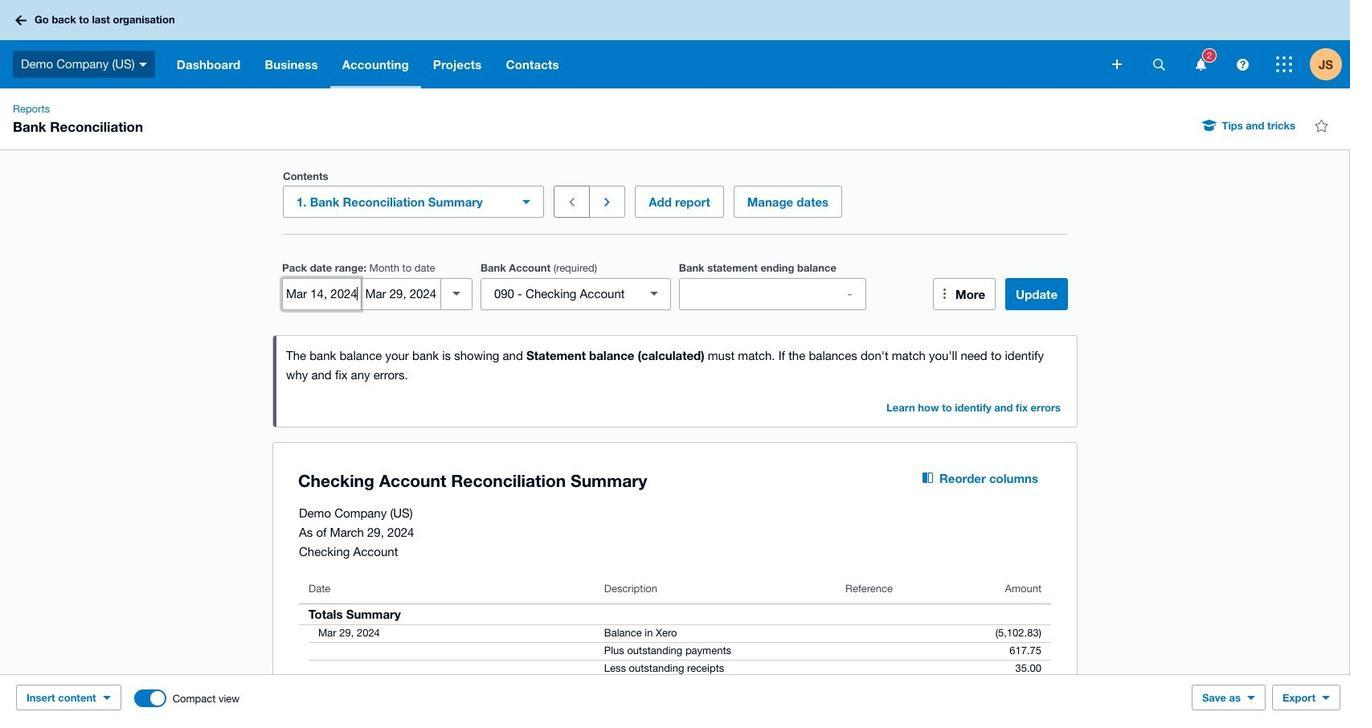 Task type: vqa. For each thing, say whether or not it's contained in the screenshot.
the Select end date field
yes



Task type: describe. For each thing, give the bounding box(es) containing it.
2 horizontal spatial svg image
[[1276, 56, 1292, 72]]

Bank statement ending balance number field
[[680, 279, 865, 309]]

report output element
[[299, 574, 1051, 720]]

add to favourites image
[[1305, 109, 1337, 141]]

090 - Checking Account text field
[[481, 279, 641, 309]]



Task type: locate. For each thing, give the bounding box(es) containing it.
svg image
[[15, 15, 27, 25], [1196, 58, 1206, 70], [1237, 58, 1249, 70], [1112, 59, 1122, 69]]

0 horizontal spatial svg image
[[139, 62, 147, 67]]

status
[[273, 336, 1077, 426]]

Select start date field
[[283, 279, 361, 309]]

svg image
[[1276, 56, 1292, 72], [1153, 58, 1165, 70], [139, 62, 147, 67]]

None field
[[481, 278, 671, 310]]

1 horizontal spatial svg image
[[1153, 58, 1165, 70]]

list of convenience dates image
[[440, 278, 473, 310]]

Select end date field
[[362, 279, 440, 309]]

Report title field
[[294, 463, 884, 500]]

banner
[[0, 0, 1350, 88]]



